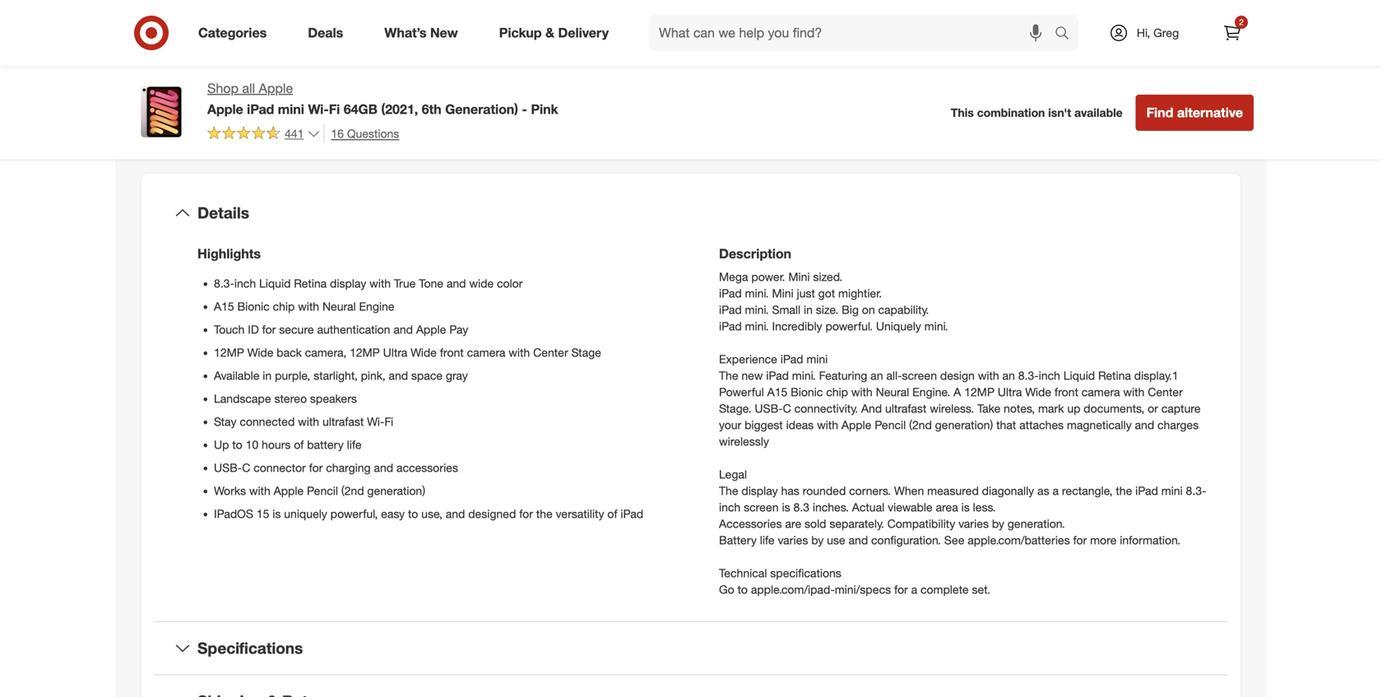 Task type: vqa. For each thing, say whether or not it's contained in the screenshot.
topmost front
yes



Task type: locate. For each thing, give the bounding box(es) containing it.
2 vertical spatial 8.3-
[[1187, 484, 1207, 498]]

wide inside experience ipad mini the new ipad mini. featuring an all-screen design with an 8.3-inch liquid retina display.1 powerful a15 bionic chip with neural engine. a 12mp ultra wide front camera with center stage. usb-c connectivity. and ultrafast wireless. take notes, mark up documents, or capture your biggest ideas with apple pencil (2nd generation) that attaches magnetically and charges wirelessly
[[1026, 385, 1052, 399]]

power.
[[752, 270, 786, 284]]

liquid inside experience ipad mini the new ipad mini. featuring an all-screen design with an 8.3-inch liquid retina display.1 powerful a15 bionic chip with neural engine. a 12mp ultra wide front camera with center stage. usb-c connectivity. and ultrafast wireless. take notes, mark up documents, or capture your biggest ideas with apple pencil (2nd generation) that attaches magnetically and charges wirelessly
[[1064, 369, 1096, 383]]

mini
[[789, 270, 810, 284], [772, 286, 794, 301]]

to right go
[[738, 583, 748, 597]]

camera up documents, in the bottom of the page
[[1082, 385, 1121, 399]]

c up ideas in the bottom of the page
[[783, 402, 792, 416]]

available
[[214, 369, 260, 383]]

1 vertical spatial chip
[[827, 385, 849, 399]]

2 the from the top
[[719, 484, 739, 498]]

1 vertical spatial usb-
[[214, 461, 242, 475]]

(2021,
[[381, 101, 418, 117]]

0 horizontal spatial of
[[294, 438, 304, 452]]

usb- inside experience ipad mini the new ipad mini. featuring an all-screen design with an 8.3-inch liquid retina display.1 powerful a15 bionic chip with neural engine. a 12mp ultra wide front camera with center stage. usb-c connectivity. and ultrafast wireless. take notes, mark up documents, or capture your biggest ideas with apple pencil (2nd generation) that attaches magnetically and charges wirelessly
[[755, 402, 783, 416]]

retina up a15 bionic chip with neural engine
[[294, 276, 327, 291]]

sponsored
[[1206, 68, 1254, 80]]

inch inside experience ipad mini the new ipad mini. featuring an all-screen design with an 8.3-inch liquid retina display.1 powerful a15 bionic chip with neural engine. a 12mp ultra wide front camera with center stage. usb-c connectivity. and ultrafast wireless. take notes, mark up documents, or capture your biggest ideas with apple pencil (2nd generation) that attaches magnetically and charges wirelessly
[[1039, 369, 1061, 383]]

wide
[[469, 276, 494, 291]]

1 horizontal spatial 12mp
[[350, 346, 380, 360]]

8.3- up notes,
[[1019, 369, 1039, 383]]

1 horizontal spatial liquid
[[1064, 369, 1096, 383]]

1 horizontal spatial mini
[[807, 352, 828, 367]]

generation) inside experience ipad mini the new ipad mini. featuring an all-screen design with an 8.3-inch liquid retina display.1 powerful a15 bionic chip with neural engine. a 12mp ultra wide front camera with center stage. usb-c connectivity. and ultrafast wireless. take notes, mark up documents, or capture your biggest ideas with apple pencil (2nd generation) that attaches magnetically and charges wirelessly
[[936, 418, 994, 432]]

id
[[248, 323, 259, 337]]

mini up 441
[[278, 101, 304, 117]]

just
[[797, 286, 816, 301]]

sold
[[805, 517, 827, 531]]

pink,
[[361, 369, 386, 383]]

0 vertical spatial a15
[[214, 299, 234, 314]]

screen up engine.
[[903, 369, 938, 383]]

0 horizontal spatial the
[[536, 507, 553, 521]]

connectivity.
[[795, 402, 859, 416]]

2 horizontal spatial to
[[738, 583, 748, 597]]

ultra
[[383, 346, 408, 360], [998, 385, 1023, 399]]

apple ipad mini wi-fi (2021, 6th generation), 5 of 8 image
[[128, 0, 393, 48]]

mini up "just"
[[789, 270, 810, 284]]

viewable
[[888, 500, 933, 515]]

life down accessories
[[760, 533, 775, 548]]

works with apple pencil (2nd generation)
[[214, 484, 426, 498]]

is right '15'
[[273, 507, 281, 521]]

2
[[1240, 17, 1244, 27]]

center
[[533, 346, 568, 360], [1148, 385, 1184, 399]]

image gallery element
[[128, 0, 672, 97]]

1 vertical spatial 8.3-
[[1019, 369, 1039, 383]]

for up works with apple pencil (2nd generation)
[[309, 461, 323, 475]]

0 vertical spatial screen
[[903, 369, 938, 383]]

engine.
[[913, 385, 951, 399]]

c
[[783, 402, 792, 416], [242, 461, 251, 475]]

for right mini/specs
[[895, 583, 909, 597]]

screen inside legal the display has rounded corners. when measured diagonally as a rectangle, the ipad mini 8.3- inch screen is 8.3 inches. actual viewable area is less. accessories are sold separately. compatibility varies by generation. battery life varies by use and configuration. see apple.com/batteries for more information.
[[744, 500, 779, 515]]

0 vertical spatial 8.3-
[[214, 276, 235, 291]]

capability.
[[879, 303, 930, 317]]

0 horizontal spatial ultra
[[383, 346, 408, 360]]

with right design
[[978, 369, 1000, 383]]

designed
[[469, 507, 516, 521]]

0 vertical spatial display
[[330, 276, 366, 291]]

the
[[1117, 484, 1133, 498], [536, 507, 553, 521]]

0 horizontal spatial display
[[330, 276, 366, 291]]

0 horizontal spatial to
[[232, 438, 243, 452]]

by down sold
[[812, 533, 824, 548]]

2 horizontal spatial mini
[[1162, 484, 1183, 498]]

the left versatility
[[536, 507, 553, 521]]

the down legal
[[719, 484, 739, 498]]

1 horizontal spatial generation)
[[936, 418, 994, 432]]

stage.
[[719, 402, 752, 416]]

technical specifications go to apple.com/ipad-mini/specs for a complete set.
[[719, 566, 991, 597]]

0 vertical spatial (2nd
[[910, 418, 932, 432]]

and up 12mp wide back camera, 12mp ultra wide front camera with center stage
[[394, 323, 413, 337]]

1 horizontal spatial the
[[1117, 484, 1133, 498]]

wi- down pink,
[[367, 415, 385, 429]]

1 vertical spatial ultra
[[998, 385, 1023, 399]]

and down separately. on the right of page
[[849, 533, 869, 548]]

1 vertical spatial liquid
[[1064, 369, 1096, 383]]

secure
[[279, 323, 314, 337]]

1 horizontal spatial a15
[[768, 385, 788, 399]]

for right id
[[262, 323, 276, 337]]

0 horizontal spatial pencil
[[307, 484, 338, 498]]

bionic up connectivity.
[[791, 385, 823, 399]]

area
[[936, 500, 959, 515]]

1 vertical spatial center
[[1148, 385, 1184, 399]]

front
[[440, 346, 464, 360], [1055, 385, 1079, 399]]

screen up accessories
[[744, 500, 779, 515]]

and
[[447, 276, 466, 291], [394, 323, 413, 337], [389, 369, 408, 383], [1136, 418, 1155, 432], [374, 461, 393, 475], [446, 507, 465, 521], [849, 533, 869, 548]]

center inside experience ipad mini the new ipad mini. featuring an all-screen design with an 8.3-inch liquid retina display.1 powerful a15 bionic chip with neural engine. a 12mp ultra wide front camera with center stage. usb-c connectivity. and ultrafast wireless. take notes, mark up documents, or capture your biggest ideas with apple pencil (2nd generation) that attaches magnetically and charges wirelessly
[[1148, 385, 1184, 399]]

0 horizontal spatial camera
[[467, 346, 506, 360]]

in left purple,
[[263, 369, 272, 383]]

mini up "small"
[[772, 286, 794, 301]]

1 vertical spatial fi
[[385, 415, 394, 429]]

in down "just"
[[804, 303, 813, 317]]

new
[[742, 369, 763, 383]]

featuring
[[820, 369, 868, 383]]

fi inside shop all apple apple ipad mini wi-fi 64gb (2021, 6th generation) - pink
[[329, 101, 340, 117]]

0 vertical spatial usb-
[[755, 402, 783, 416]]

a15 up touch
[[214, 299, 234, 314]]

0 vertical spatial varies
[[959, 517, 989, 531]]

1 vertical spatial screen
[[744, 500, 779, 515]]

1 vertical spatial a15
[[768, 385, 788, 399]]

and right use,
[[446, 507, 465, 521]]

0 horizontal spatial generation)
[[367, 484, 426, 498]]

8.3- down charges
[[1187, 484, 1207, 498]]

2 horizontal spatial is
[[962, 500, 970, 515]]

by down less. at the bottom right
[[993, 517, 1005, 531]]

camera,
[[305, 346, 347, 360]]

pickup & delivery
[[499, 25, 609, 41]]

1 vertical spatial retina
[[1099, 369, 1132, 383]]

shop all apple apple ipad mini wi-fi 64gb (2021, 6th generation) - pink
[[207, 80, 559, 117]]

12mp down touch
[[214, 346, 244, 360]]

retina
[[294, 276, 327, 291], [1099, 369, 1132, 383]]

for left more
[[1074, 533, 1088, 548]]

generation) up easy
[[367, 484, 426, 498]]

1 vertical spatial front
[[1055, 385, 1079, 399]]

1 horizontal spatial a
[[1053, 484, 1059, 498]]

chip inside experience ipad mini the new ipad mini. featuring an all-screen design with an 8.3-inch liquid retina display.1 powerful a15 bionic chip with neural engine. a 12mp ultra wide front camera with center stage. usb-c connectivity. and ultrafast wireless. take notes, mark up documents, or capture your biggest ideas with apple pencil (2nd generation) that attaches magnetically and charges wirelessly
[[827, 385, 849, 399]]

and inside experience ipad mini the new ipad mini. featuring an all-screen design with an 8.3-inch liquid retina display.1 powerful a15 bionic chip with neural engine. a 12mp ultra wide front camera with center stage. usb-c connectivity. and ultrafast wireless. take notes, mark up documents, or capture your biggest ideas with apple pencil (2nd generation) that attaches magnetically and charges wirelessly
[[1136, 418, 1155, 432]]

a left complete
[[912, 583, 918, 597]]

to left use,
[[408, 507, 418, 521]]

0 vertical spatial the
[[1117, 484, 1133, 498]]

stay connected with ultrafast wi-fi
[[214, 415, 394, 429]]

and down 12mp wide back camera, 12mp ultra wide front camera with center stage
[[389, 369, 408, 383]]

fi
[[329, 101, 340, 117], [385, 415, 394, 429]]

with up battery
[[298, 415, 319, 429]]

1 horizontal spatial usb-
[[755, 402, 783, 416]]

to inside technical specifications go to apple.com/ipad-mini/specs for a complete set.
[[738, 583, 748, 597]]

on
[[862, 303, 876, 317]]

display up engine
[[330, 276, 366, 291]]

0 horizontal spatial varies
[[778, 533, 809, 548]]

fi down pink,
[[385, 415, 394, 429]]

with down connectivity.
[[817, 418, 839, 432]]

(2nd down engine.
[[910, 418, 932, 432]]

0 vertical spatial c
[[783, 402, 792, 416]]

c down 10
[[242, 461, 251, 475]]

the up powerful
[[719, 369, 739, 383]]

with up documents, in the bottom of the page
[[1124, 385, 1145, 399]]

mini/specs
[[835, 583, 892, 597]]

1 vertical spatial neural
[[876, 385, 910, 399]]

to
[[232, 438, 243, 452], [408, 507, 418, 521], [738, 583, 748, 597]]

a right as
[[1053, 484, 1059, 498]]

0 horizontal spatial 12mp
[[214, 346, 244, 360]]

0 horizontal spatial life
[[347, 438, 362, 452]]

0 vertical spatial generation)
[[936, 418, 994, 432]]

1 vertical spatial inch
[[1039, 369, 1061, 383]]

center left stage
[[533, 346, 568, 360]]

varies
[[959, 517, 989, 531], [778, 533, 809, 548]]

inch
[[235, 276, 256, 291], [1039, 369, 1061, 383], [719, 500, 741, 515]]

0 horizontal spatial inch
[[235, 276, 256, 291]]

apple right all
[[259, 80, 293, 96]]

0 vertical spatial a
[[1053, 484, 1059, 498]]

1 horizontal spatial center
[[1148, 385, 1184, 399]]

mini. down power.
[[745, 286, 769, 301]]

charges
[[1158, 418, 1199, 432]]

varies down are
[[778, 533, 809, 548]]

0 horizontal spatial an
[[871, 369, 884, 383]]

1 the from the top
[[719, 369, 739, 383]]

rectangle,
[[1063, 484, 1113, 498]]

an up notes,
[[1003, 369, 1016, 383]]

1 vertical spatial display
[[742, 484, 778, 498]]

8.3-
[[214, 276, 235, 291], [1019, 369, 1039, 383], [1187, 484, 1207, 498]]

0 horizontal spatial fi
[[329, 101, 340, 117]]

generation)
[[936, 418, 994, 432], [367, 484, 426, 498]]

1 vertical spatial a
[[912, 583, 918, 597]]

wi- left 64gb on the left
[[308, 101, 329, 117]]

life
[[347, 438, 362, 452], [760, 533, 775, 548]]

neural
[[323, 299, 356, 314], [876, 385, 910, 399]]

1 vertical spatial to
[[408, 507, 418, 521]]

in
[[804, 303, 813, 317], [263, 369, 272, 383]]

1 horizontal spatial screen
[[903, 369, 938, 383]]

shop
[[207, 80, 239, 96]]

an left all-
[[871, 369, 884, 383]]

1 vertical spatial life
[[760, 533, 775, 548]]

chip
[[273, 299, 295, 314], [827, 385, 849, 399]]

1 vertical spatial pencil
[[307, 484, 338, 498]]

0 horizontal spatial c
[[242, 461, 251, 475]]

1 vertical spatial mini
[[807, 352, 828, 367]]

a
[[1053, 484, 1059, 498], [912, 583, 918, 597]]

in inside "mega power. mini sized. ipad mini. mini just got mightier. ipad mini. small in size. big on capability. ipad mini. incredibly powerful. uniquely mini."
[[804, 303, 813, 317]]

experience
[[719, 352, 778, 367]]

usb- up biggest
[[755, 402, 783, 416]]

1 horizontal spatial ultra
[[998, 385, 1023, 399]]

mini. up experience
[[745, 319, 769, 334]]

12mp up take
[[965, 385, 995, 399]]

camera
[[467, 346, 506, 360], [1082, 385, 1121, 399]]

0 horizontal spatial wide
[[247, 346, 274, 360]]

front up up
[[1055, 385, 1079, 399]]

hours
[[262, 438, 291, 452]]

8.3-inch liquid retina display with true tone and wide color
[[214, 276, 523, 291]]

8.3- inside legal the display has rounded corners. when measured diagonally as a rectangle, the ipad mini 8.3- inch screen is 8.3 inches. actual viewable area is less. accessories are sold separately. compatibility varies by generation. battery life varies by use and configuration. see apple.com/batteries for more information.
[[1187, 484, 1207, 498]]

0 horizontal spatial a
[[912, 583, 918, 597]]

1 horizontal spatial by
[[993, 517, 1005, 531]]

is right area
[[962, 500, 970, 515]]

isn't
[[1049, 105, 1072, 120]]

2 horizontal spatial wide
[[1026, 385, 1052, 399]]

available in purple, starlight, pink, and space gray
[[214, 369, 468, 383]]

(2nd inside experience ipad mini the new ipad mini. featuring an all-screen design with an 8.3-inch liquid retina display.1 powerful a15 bionic chip with neural engine. a 12mp ultra wide front camera with center stage. usb-c connectivity. and ultrafast wireless. take notes, mark up documents, or capture your biggest ideas with apple pencil (2nd generation) that attaches magnetically and charges wirelessly
[[910, 418, 932, 432]]

16 questions
[[331, 126, 399, 141]]

mightier.
[[839, 286, 882, 301]]

1 horizontal spatial retina
[[1099, 369, 1132, 383]]

pencil down usb-c connector for charging and accessories
[[307, 484, 338, 498]]

to left 10
[[232, 438, 243, 452]]

12mp up pink,
[[350, 346, 380, 360]]

wireless.
[[930, 402, 975, 416]]

a15 bionic chip with neural engine
[[214, 299, 395, 314]]

generation)
[[445, 101, 519, 117]]

specifications
[[198, 639, 303, 658]]

the inside experience ipad mini the new ipad mini. featuring an all-screen design with an 8.3-inch liquid retina display.1 powerful a15 bionic chip with neural engine. a 12mp ultra wide front camera with center stage. usb-c connectivity. and ultrafast wireless. take notes, mark up documents, or capture your biggest ideas with apple pencil (2nd generation) that attaches magnetically and charges wirelessly
[[719, 369, 739, 383]]

is
[[782, 500, 791, 515], [962, 500, 970, 515], [273, 507, 281, 521]]

stage
[[572, 346, 602, 360]]

and down or
[[1136, 418, 1155, 432]]

inch up accessories
[[719, 500, 741, 515]]

0 vertical spatial front
[[440, 346, 464, 360]]

bionic up id
[[238, 299, 270, 314]]

rounded
[[803, 484, 846, 498]]

0 vertical spatial mini
[[278, 101, 304, 117]]

0 horizontal spatial (2nd
[[341, 484, 364, 498]]

mini. left "featuring"
[[793, 369, 816, 383]]

deals
[[308, 25, 343, 41]]

the inside legal the display has rounded corners. when measured diagonally as a rectangle, the ipad mini 8.3- inch screen is 8.3 inches. actual viewable area is less. accessories are sold separately. compatibility varies by generation. battery life varies by use and configuration. see apple.com/batteries for more information.
[[719, 484, 739, 498]]

with left stage
[[509, 346, 530, 360]]

ultrafast down engine.
[[886, 402, 927, 416]]

ultrafast down the speakers on the left of the page
[[323, 415, 364, 429]]

1 horizontal spatial (2nd
[[910, 418, 932, 432]]

stay
[[214, 415, 237, 429]]

liquid up up
[[1064, 369, 1096, 383]]

available
[[1075, 105, 1123, 120]]

1 horizontal spatial of
[[608, 507, 618, 521]]

powerful,
[[331, 507, 378, 521]]

1 an from the left
[[871, 369, 884, 383]]

apple down and
[[842, 418, 872, 432]]

mini inside shop all apple apple ipad mini wi-fi 64gb (2021, 6th generation) - pink
[[278, 101, 304, 117]]

wide down id
[[247, 346, 274, 360]]

chip down "featuring"
[[827, 385, 849, 399]]

life up charging
[[347, 438, 362, 452]]

ultra up notes,
[[998, 385, 1023, 399]]

is left '8.3'
[[782, 500, 791, 515]]

back
[[277, 346, 302, 360]]

camera down pay
[[467, 346, 506, 360]]

8.3- down highlights
[[214, 276, 235, 291]]

1 horizontal spatial chip
[[827, 385, 849, 399]]

usb- up works
[[214, 461, 242, 475]]

ultra up pink,
[[383, 346, 408, 360]]

64gb
[[344, 101, 378, 117]]

of right hours
[[294, 438, 304, 452]]

apple down connector
[[274, 484, 304, 498]]

0 vertical spatial fi
[[329, 101, 340, 117]]

size.
[[816, 303, 839, 317]]

mega power. mini sized. ipad mini. mini just got mightier. ipad mini. small in size. big on capability. ipad mini. incredibly powerful. uniquely mini.
[[719, 270, 949, 334]]

retina up documents, in the bottom of the page
[[1099, 369, 1132, 383]]

use
[[827, 533, 846, 548]]

0 horizontal spatial bionic
[[238, 299, 270, 314]]

what's new link
[[371, 15, 479, 51]]

mini.
[[745, 286, 769, 301], [745, 303, 769, 317], [745, 319, 769, 334], [925, 319, 949, 334], [793, 369, 816, 383]]

front up gray
[[440, 346, 464, 360]]

apple
[[259, 80, 293, 96], [207, 101, 243, 117], [416, 323, 446, 337], [842, 418, 872, 432], [274, 484, 304, 498]]

1 horizontal spatial display
[[742, 484, 778, 498]]

inch up mark
[[1039, 369, 1061, 383]]

-
[[522, 101, 528, 117]]

1 horizontal spatial inch
[[719, 500, 741, 515]]

2 horizontal spatial 12mp
[[965, 385, 995, 399]]

0 horizontal spatial mini
[[278, 101, 304, 117]]

neural down all-
[[876, 385, 910, 399]]

1 horizontal spatial front
[[1055, 385, 1079, 399]]

0 vertical spatial in
[[804, 303, 813, 317]]

a inside technical specifications go to apple.com/ipad-mini/specs for a complete set.
[[912, 583, 918, 597]]

1 horizontal spatial is
[[782, 500, 791, 515]]

1 vertical spatial the
[[536, 507, 553, 521]]

0 horizontal spatial a15
[[214, 299, 234, 314]]

diagonally
[[983, 484, 1035, 498]]

1 horizontal spatial c
[[783, 402, 792, 416]]

mini up information.
[[1162, 484, 1183, 498]]

1 vertical spatial of
[[608, 507, 618, 521]]

a15 up biggest
[[768, 385, 788, 399]]

0 vertical spatial center
[[533, 346, 568, 360]]

varies down less. at the bottom right
[[959, 517, 989, 531]]

2 horizontal spatial 8.3-
[[1187, 484, 1207, 498]]

0 horizontal spatial neural
[[323, 299, 356, 314]]

less.
[[974, 500, 997, 515]]

see
[[945, 533, 965, 548]]

the right rectangle,
[[1117, 484, 1133, 498]]

1 horizontal spatial life
[[760, 533, 775, 548]]

generation) down 'wireless.'
[[936, 418, 994, 432]]

(2nd up powerful,
[[341, 484, 364, 498]]

wide up space on the bottom left of page
[[411, 346, 437, 360]]

by
[[993, 517, 1005, 531], [812, 533, 824, 548]]

inch inside legal the display has rounded corners. when measured diagonally as a rectangle, the ipad mini 8.3- inch screen is 8.3 inches. actual viewable area is less. accessories are sold separately. compatibility varies by generation. battery life varies by use and configuration. see apple.com/batteries for more information.
[[719, 500, 741, 515]]

chip up secure
[[273, 299, 295, 314]]

0 vertical spatial retina
[[294, 276, 327, 291]]



Task type: describe. For each thing, give the bounding box(es) containing it.
accessories
[[397, 461, 458, 475]]

mini. left "small"
[[745, 303, 769, 317]]

retina inside experience ipad mini the new ipad mini. featuring an all-screen design with an 8.3-inch liquid retina display.1 powerful a15 bionic chip with neural engine. a 12mp ultra wide front camera with center stage. usb-c connectivity. and ultrafast wireless. take notes, mark up documents, or capture your biggest ideas with apple pencil (2nd generation) that attaches magnetically and charges wirelessly
[[1099, 369, 1132, 383]]

image of apple ipad mini wi-fi 64gb (2021, 6th generation) - pink image
[[128, 79, 194, 145]]

find
[[1147, 104, 1174, 120]]

got
[[819, 286, 836, 301]]

big
[[842, 303, 859, 317]]

for inside technical specifications go to apple.com/ipad-mini/specs for a complete set.
[[895, 583, 909, 597]]

go
[[719, 583, 735, 597]]

apple left pay
[[416, 323, 446, 337]]

mega
[[719, 270, 749, 284]]

take
[[978, 402, 1001, 416]]

deals link
[[294, 15, 364, 51]]

the inside legal the display has rounded corners. when measured diagonally as a rectangle, the ipad mini 8.3- inch screen is 8.3 inches. actual viewable area is less. accessories are sold separately. compatibility varies by generation. battery life varies by use and configuration. see apple.com/batteries for more information.
[[1117, 484, 1133, 498]]

purple,
[[275, 369, 310, 383]]

16
[[331, 126, 344, 141]]

front inside experience ipad mini the new ipad mini. featuring an all-screen design with an 8.3-inch liquid retina display.1 powerful a15 bionic chip with neural engine. a 12mp ultra wide front camera with center stage. usb-c connectivity. and ultrafast wireless. take notes, mark up documents, or capture your biggest ideas with apple pencil (2nd generation) that attaches magnetically and charges wirelessly
[[1055, 385, 1079, 399]]

1 vertical spatial mini
[[772, 286, 794, 301]]

for inside legal the display has rounded corners. when measured diagonally as a rectangle, the ipad mini 8.3- inch screen is 8.3 inches. actual viewable area is less. accessories are sold separately. compatibility varies by generation. battery life varies by use and configuration. see apple.com/batteries for more information.
[[1074, 533, 1088, 548]]

a
[[954, 385, 962, 399]]

16 questions link
[[324, 124, 399, 143]]

or
[[1148, 402, 1159, 416]]

1 horizontal spatial varies
[[959, 517, 989, 531]]

ipad inside shop all apple apple ipad mini wi-fi 64gb (2021, 6th generation) - pink
[[247, 101, 274, 117]]

bionic inside experience ipad mini the new ipad mini. featuring an all-screen design with an 8.3-inch liquid retina display.1 powerful a15 bionic chip with neural engine. a 12mp ultra wide front camera with center stage. usb-c connectivity. and ultrafast wireless. take notes, mark up documents, or capture your biggest ideas with apple pencil (2nd generation) that attaches magnetically and charges wirelessly
[[791, 385, 823, 399]]

with up and
[[852, 385, 873, 399]]

12mp inside experience ipad mini the new ipad mini. featuring an all-screen design with an 8.3-inch liquid retina display.1 powerful a15 bionic chip with neural engine. a 12mp ultra wide front camera with center stage. usb-c connectivity. and ultrafast wireless. take notes, mark up documents, or capture your biggest ideas with apple pencil (2nd generation) that attaches magnetically and charges wirelessly
[[965, 385, 995, 399]]

and right charging
[[374, 461, 393, 475]]

wi- inside shop all apple apple ipad mini wi-fi 64gb (2021, 6th generation) - pink
[[308, 101, 329, 117]]

441
[[285, 126, 304, 141]]

0 vertical spatial inch
[[235, 276, 256, 291]]

touch id for secure authentication and apple pay
[[214, 323, 469, 337]]

find alternative button
[[1137, 95, 1254, 131]]

0 vertical spatial to
[[232, 438, 243, 452]]

gray
[[446, 369, 468, 383]]

0 horizontal spatial ultrafast
[[323, 415, 364, 429]]

with up engine
[[370, 276, 391, 291]]

and inside legal the display has rounded corners. when measured diagonally as a rectangle, the ipad mini 8.3- inch screen is 8.3 inches. actual viewable area is less. accessories are sold separately. compatibility varies by generation. battery life varies by use and configuration. see apple.com/batteries for more information.
[[849, 533, 869, 548]]

separately.
[[830, 517, 885, 531]]

notes,
[[1004, 402, 1036, 416]]

inches.
[[813, 500, 849, 515]]

usb-c connector for charging and accessories
[[214, 461, 458, 475]]

10
[[246, 438, 259, 452]]

0 horizontal spatial is
[[273, 507, 281, 521]]

landscape stereo speakers
[[214, 392, 357, 406]]

greg
[[1154, 26, 1180, 40]]

true
[[394, 276, 416, 291]]

complete
[[921, 583, 969, 597]]

apple inside experience ipad mini the new ipad mini. featuring an all-screen design with an 8.3-inch liquid retina display.1 powerful a15 bionic chip with neural engine. a 12mp ultra wide front camera with center stage. usb-c connectivity. and ultrafast wireless. take notes, mark up documents, or capture your biggest ideas with apple pencil (2nd generation) that attaches magnetically and charges wirelessly
[[842, 418, 872, 432]]

2 an from the left
[[1003, 369, 1016, 383]]

ultra inside experience ipad mini the new ipad mini. featuring an all-screen design with an 8.3-inch liquid retina display.1 powerful a15 bionic chip with neural engine. a 12mp ultra wide front camera with center stage. usb-c connectivity. and ultrafast wireless. take notes, mark up documents, or capture your biggest ideas with apple pencil (2nd generation) that attaches magnetically and charges wirelessly
[[998, 385, 1023, 399]]

more
[[1091, 533, 1117, 548]]

color
[[497, 276, 523, 291]]

1 horizontal spatial to
[[408, 507, 418, 521]]

ipad inside legal the display has rounded corners. when measured diagonally as a rectangle, the ipad mini 8.3- inch screen is 8.3 inches. actual viewable area is less. accessories are sold separately. compatibility varies by generation. battery life varies by use and configuration. see apple.com/batteries for more information.
[[1136, 484, 1159, 498]]

with up secure
[[298, 299, 319, 314]]

powerful
[[719, 385, 764, 399]]

versatility
[[556, 507, 605, 521]]

c inside experience ipad mini the new ipad mini. featuring an all-screen design with an 8.3-inch liquid retina display.1 powerful a15 bionic chip with neural engine. a 12mp ultra wide front camera with center stage. usb-c connectivity. and ultrafast wireless. take notes, mark up documents, or capture your biggest ideas with apple pencil (2nd generation) that attaches magnetically and charges wirelessly
[[783, 402, 792, 416]]

8.3
[[794, 500, 810, 515]]

0 vertical spatial neural
[[323, 299, 356, 314]]

&
[[546, 25, 555, 41]]

up
[[1068, 402, 1081, 416]]

find alternative
[[1147, 104, 1244, 120]]

alternative
[[1178, 104, 1244, 120]]

wirelessly
[[719, 434, 770, 449]]

1 horizontal spatial fi
[[385, 415, 394, 429]]

mini inside legal the display has rounded corners. when measured diagonally as a rectangle, the ipad mini 8.3- inch screen is 8.3 inches. actual viewable area is less. accessories are sold separately. compatibility varies by generation. battery life varies by use and configuration. see apple.com/batteries for more information.
[[1162, 484, 1183, 498]]

mini. inside experience ipad mini the new ipad mini. featuring an all-screen design with an 8.3-inch liquid retina display.1 powerful a15 bionic chip with neural engine. a 12mp ultra wide front camera with center stage. usb-c connectivity. and ultrafast wireless. take notes, mark up documents, or capture your biggest ideas with apple pencil (2nd generation) that attaches magnetically and charges wirelessly
[[793, 369, 816, 383]]

powerful.
[[826, 319, 873, 334]]

landscape
[[214, 392, 271, 406]]

0 horizontal spatial retina
[[294, 276, 327, 291]]

0 vertical spatial chip
[[273, 299, 295, 314]]

up to 10 hours of battery life
[[214, 438, 362, 452]]

uniquely
[[877, 319, 922, 334]]

up
[[214, 438, 229, 452]]

0 vertical spatial by
[[993, 517, 1005, 531]]

about this item
[[623, 137, 760, 160]]

mini inside experience ipad mini the new ipad mini. featuring an all-screen design with an 8.3-inch liquid retina display.1 powerful a15 bionic chip with neural engine. a 12mp ultra wide front camera with center stage. usb-c connectivity. and ultrafast wireless. take notes, mark up documents, or capture your biggest ideas with apple pencil (2nd generation) that attaches magnetically and charges wirelessly
[[807, 352, 828, 367]]

categories
[[198, 25, 267, 41]]

with up '15'
[[249, 484, 271, 498]]

0 vertical spatial mini
[[789, 270, 810, 284]]

display inside legal the display has rounded corners. when measured diagonally as a rectangle, the ipad mini 8.3- inch screen is 8.3 inches. actual viewable area is less. accessories are sold separately. compatibility varies by generation. battery life varies by use and configuration. see apple.com/batteries for more information.
[[742, 484, 778, 498]]

a15 inside experience ipad mini the new ipad mini. featuring an all-screen design with an 8.3-inch liquid retina display.1 powerful a15 bionic chip with neural engine. a 12mp ultra wide front camera with center stage. usb-c connectivity. and ultrafast wireless. take notes, mark up documents, or capture your biggest ideas with apple pencil (2nd generation) that attaches magnetically and charges wirelessly
[[768, 385, 788, 399]]

apple down shop
[[207, 101, 243, 117]]

search button
[[1048, 15, 1087, 54]]

1 vertical spatial c
[[242, 461, 251, 475]]

camera inside experience ipad mini the new ipad mini. featuring an all-screen design with an 8.3-inch liquid retina display.1 powerful a15 bionic chip with neural engine. a 12mp ultra wide front camera with center stage. usb-c connectivity. and ultrafast wireless. take notes, mark up documents, or capture your biggest ideas with apple pencil (2nd generation) that attaches magnetically and charges wirelessly
[[1082, 385, 1121, 399]]

are
[[786, 517, 802, 531]]

this
[[682, 137, 715, 160]]

1 vertical spatial generation)
[[367, 484, 426, 498]]

apple ipad mini wi-fi (2021, 6th generation), 6 of 8 image
[[407, 0, 672, 48]]

neural inside experience ipad mini the new ipad mini. featuring an all-screen design with an 8.3-inch liquid retina display.1 powerful a15 bionic chip with neural engine. a 12mp ultra wide front camera with center stage. usb-c connectivity. and ultrafast wireless. take notes, mark up documents, or capture your biggest ideas with apple pencil (2nd generation) that attaches magnetically and charges wirelessly
[[876, 385, 910, 399]]

documents,
[[1084, 402, 1145, 416]]

pay
[[450, 323, 469, 337]]

easy
[[381, 507, 405, 521]]

ultrafast inside experience ipad mini the new ipad mini. featuring an all-screen design with an 8.3-inch liquid retina display.1 powerful a15 bionic chip with neural engine. a 12mp ultra wide front camera with center stage. usb-c connectivity. and ultrafast wireless. take notes, mark up documents, or capture your biggest ideas with apple pencil (2nd generation) that attaches magnetically and charges wirelessly
[[886, 402, 927, 416]]

0 horizontal spatial front
[[440, 346, 464, 360]]

specifications
[[771, 566, 842, 580]]

biggest
[[745, 418, 783, 432]]

your
[[719, 418, 742, 432]]

8.3- inside experience ipad mini the new ipad mini. featuring an all-screen design with an 8.3-inch liquid retina display.1 powerful a15 bionic chip with neural engine. a 12mp ultra wide front camera with center stage. usb-c connectivity. and ultrafast wireless. take notes, mark up documents, or capture your biggest ideas with apple pencil (2nd generation) that attaches magnetically and charges wirelessly
[[1019, 369, 1039, 383]]

incredibly
[[772, 319, 823, 334]]

1 vertical spatial varies
[[778, 533, 809, 548]]

ipados 15 is uniquely powerful, easy to use, and designed for the versatility of ipad
[[214, 507, 644, 521]]

6th
[[422, 101, 442, 117]]

highlights
[[198, 246, 261, 262]]

1 horizontal spatial wide
[[411, 346, 437, 360]]

0 vertical spatial life
[[347, 438, 362, 452]]

magnetically
[[1068, 418, 1132, 432]]

pencil inside experience ipad mini the new ipad mini. featuring an all-screen design with an 8.3-inch liquid retina display.1 powerful a15 bionic chip with neural engine. a 12mp ultra wide front camera with center stage. usb-c connectivity. and ultrafast wireless. take notes, mark up documents, or capture your biggest ideas with apple pencil (2nd generation) that attaches magnetically and charges wirelessly
[[875, 418, 906, 432]]

and left wide
[[447, 276, 466, 291]]

mini. down capability.
[[925, 319, 949, 334]]

hi,
[[1138, 26, 1151, 40]]

accessories
[[719, 517, 782, 531]]

1 horizontal spatial wi-
[[367, 415, 385, 429]]

0 horizontal spatial in
[[263, 369, 272, 383]]

1 vertical spatial (2nd
[[341, 484, 364, 498]]

charging
[[326, 461, 371, 475]]

details button
[[155, 187, 1228, 239]]

set.
[[973, 583, 991, 597]]

pink
[[531, 101, 559, 117]]

capture
[[1162, 402, 1201, 416]]

information.
[[1120, 533, 1181, 548]]

0 vertical spatial camera
[[467, 346, 506, 360]]

actual
[[853, 500, 885, 515]]

a inside legal the display has rounded corners. when measured diagonally as a rectangle, the ipad mini 8.3- inch screen is 8.3 inches. actual viewable area is less. accessories are sold separately. compatibility varies by generation. battery life varies by use and configuration. see apple.com/batteries for more information.
[[1053, 484, 1059, 498]]

delivery
[[558, 25, 609, 41]]

screen inside experience ipad mini the new ipad mini. featuring an all-screen design with an 8.3-inch liquid retina display.1 powerful a15 bionic chip with neural engine. a 12mp ultra wide front camera with center stage. usb-c connectivity. and ultrafast wireless. take notes, mark up documents, or capture your biggest ideas with apple pencil (2nd generation) that attaches magnetically and charges wirelessly
[[903, 369, 938, 383]]

small
[[772, 303, 801, 317]]

for right designed
[[520, 507, 533, 521]]

hi, greg
[[1138, 26, 1180, 40]]

ideas
[[787, 418, 814, 432]]

speakers
[[310, 392, 357, 406]]

legal
[[719, 467, 747, 482]]

has
[[782, 484, 800, 498]]

0 horizontal spatial center
[[533, 346, 568, 360]]

0 vertical spatial liquid
[[259, 276, 291, 291]]

space
[[412, 369, 443, 383]]

authentication
[[317, 323, 391, 337]]

0 vertical spatial of
[[294, 438, 304, 452]]

engine
[[359, 299, 395, 314]]

stereo
[[274, 392, 307, 406]]

questions
[[347, 126, 399, 141]]

What can we help you find? suggestions appear below search field
[[649, 15, 1059, 51]]

441 link
[[207, 124, 321, 144]]

connector
[[254, 461, 306, 475]]

life inside legal the display has rounded corners. when measured diagonally as a rectangle, the ipad mini 8.3- inch screen is 8.3 inches. actual viewable area is less. accessories are sold separately. compatibility varies by generation. battery life varies by use and configuration. see apple.com/batteries for more information.
[[760, 533, 775, 548]]

1 vertical spatial by
[[812, 533, 824, 548]]

0 horizontal spatial usb-
[[214, 461, 242, 475]]

touch
[[214, 323, 245, 337]]



